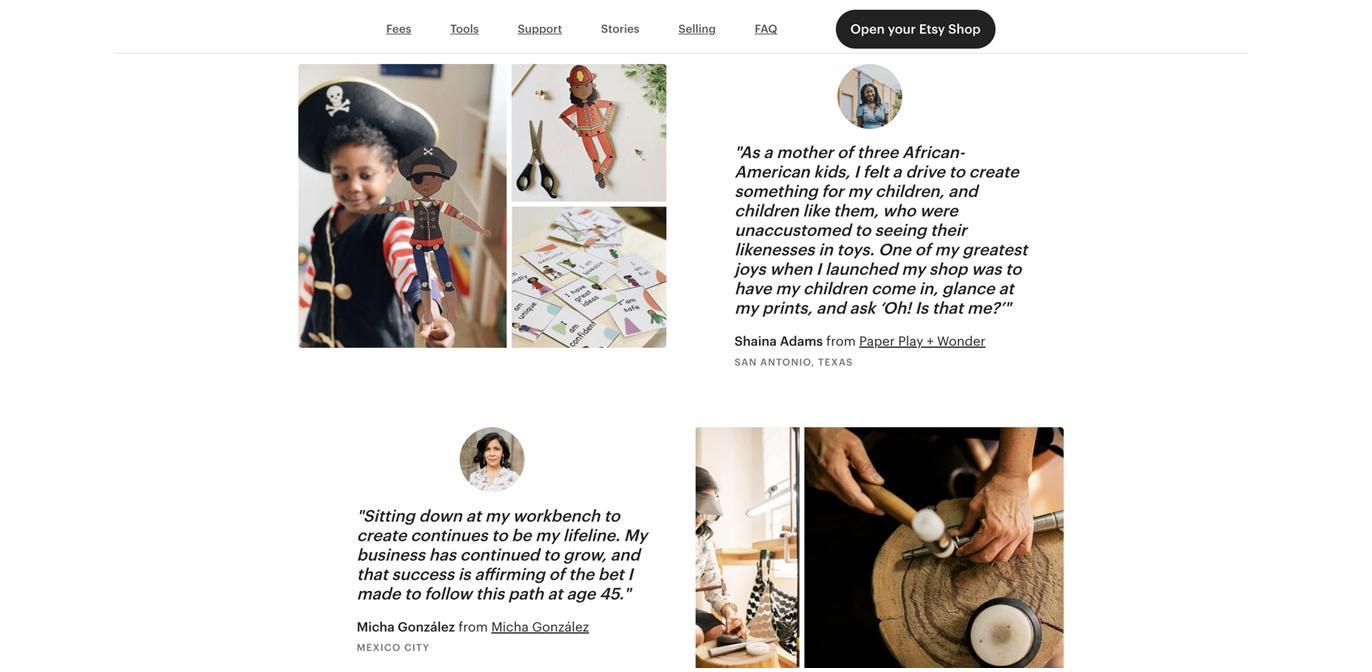 Task type: locate. For each thing, give the bounding box(es) containing it.
1 micha gonzález image from the left
[[460, 427, 525, 492]]

2 vertical spatial of
[[549, 565, 565, 584]]

at up me?'"
[[999, 279, 1014, 298]]

something
[[735, 182, 818, 201]]

0 vertical spatial create
[[969, 163, 1019, 181]]

and
[[948, 182, 978, 201], [816, 299, 846, 317], [611, 546, 640, 564]]

1 vertical spatial of
[[915, 240, 931, 259]]

lifeline.
[[563, 526, 620, 545]]

gonzález down age
[[532, 620, 589, 634]]

my up in,
[[902, 260, 925, 279]]

my down have
[[735, 299, 758, 317]]

0 horizontal spatial micha gonzález image
[[460, 427, 525, 492]]

i down in
[[816, 260, 821, 279]]

1 vertical spatial create
[[357, 526, 407, 545]]

+
[[927, 334, 934, 349]]

your
[[888, 22, 916, 36]]

2 horizontal spatial of
[[915, 240, 931, 259]]

0 vertical spatial a
[[764, 143, 773, 162]]

children down something
[[735, 201, 799, 220]]

open
[[850, 22, 885, 36]]

1 vertical spatial at
[[466, 507, 481, 525]]

faq link
[[735, 14, 797, 45]]

of
[[837, 143, 853, 162], [915, 240, 931, 259], [549, 565, 565, 584]]

of left the
[[549, 565, 565, 584]]

1 horizontal spatial micha gonzález image
[[696, 427, 1064, 668]]

"sitting
[[357, 507, 415, 525]]

their
[[931, 221, 967, 240]]

fees
[[386, 22, 411, 35]]

0 horizontal spatial a
[[764, 143, 773, 162]]

1 horizontal spatial i
[[816, 260, 821, 279]]

at left age
[[548, 584, 563, 603]]

support
[[518, 22, 562, 35]]

from down this in the bottom of the page
[[459, 620, 488, 634]]

at inside "as a mother of three african- american kids, i felt a drive to create something for my children, and children like them, who were unaccustomed to seeing their likenesses in toys. one of my greatest joys when i launched my shop was to have my children come in, glance at my prints, and ask 'oh! is that me?'"
[[999, 279, 1014, 298]]

1 horizontal spatial a
[[893, 163, 902, 181]]

and inside the ""sitting down at my workbench to create continues to be my lifeline. my business has continued to grow, and that success is affirming of the bet i made to follow this path at age 45.""
[[611, 546, 640, 564]]

1 horizontal spatial and
[[816, 299, 846, 317]]

paper
[[859, 334, 895, 349]]

faq
[[755, 22, 777, 35]]

0 horizontal spatial of
[[549, 565, 565, 584]]

like
[[803, 201, 830, 220]]

continued
[[460, 546, 539, 564]]

that right is
[[932, 299, 963, 317]]

from up texas
[[826, 334, 856, 349]]

micha gonzález link
[[491, 620, 589, 634]]

children
[[735, 201, 799, 220], [803, 279, 868, 298]]

that up the made
[[357, 565, 388, 584]]

i
[[854, 163, 859, 181], [816, 260, 821, 279], [628, 565, 633, 584]]

texas
[[818, 357, 853, 368]]

0 vertical spatial and
[[948, 182, 978, 201]]

adams
[[780, 334, 823, 349]]

1 horizontal spatial from
[[826, 334, 856, 349]]

at
[[999, 279, 1014, 298], [466, 507, 481, 525], [548, 584, 563, 603]]

from for this
[[459, 620, 488, 634]]

etsy
[[919, 22, 945, 36]]

children,
[[875, 182, 944, 201]]

unaccustomed
[[735, 221, 851, 240]]

0 horizontal spatial children
[[735, 201, 799, 220]]

three
[[857, 143, 898, 162]]

0 horizontal spatial from
[[459, 620, 488, 634]]

1 micha from the left
[[357, 620, 395, 634]]

from inside shaina adams from paper play + wonder san antonio, texas
[[826, 334, 856, 349]]

0 vertical spatial from
[[826, 334, 856, 349]]

0 vertical spatial that
[[932, 299, 963, 317]]

1 horizontal spatial gonzález
[[532, 620, 589, 634]]

and up were
[[948, 182, 978, 201]]

create down the ""sitting"
[[357, 526, 407, 545]]

0 horizontal spatial at
[[466, 507, 481, 525]]

i right bet on the left of page
[[628, 565, 633, 584]]

shop
[[929, 260, 968, 279]]

my
[[624, 526, 647, 545]]

1 horizontal spatial of
[[837, 143, 853, 162]]

1 vertical spatial from
[[459, 620, 488, 634]]

of inside the ""sitting down at my workbench to create continues to be my lifeline. my business has continued to grow, and that success is affirming of the bet i made to follow this path at age 45.""
[[549, 565, 565, 584]]

kids,
[[814, 163, 850, 181]]

felt
[[863, 163, 889, 181]]

0 horizontal spatial and
[[611, 546, 640, 564]]

0 vertical spatial children
[[735, 201, 799, 220]]

a up american
[[764, 143, 773, 162]]

a right felt
[[893, 163, 902, 181]]

san
[[735, 357, 757, 368]]

i inside the ""sitting down at my workbench to create continues to be my lifeline. my business has continued to grow, and that success is affirming of the bet i made to follow this path at age 45.""
[[628, 565, 633, 584]]

at up continues
[[466, 507, 481, 525]]

micha gonzález image
[[460, 427, 525, 492], [696, 427, 1064, 668]]

shaina adams image
[[838, 64, 902, 129]]

one
[[878, 240, 911, 259]]

selling
[[678, 22, 716, 35]]

2 horizontal spatial i
[[854, 163, 859, 181]]

0 horizontal spatial micha
[[357, 620, 395, 634]]

from
[[826, 334, 856, 349], [459, 620, 488, 634]]

from inside micha gonzález from micha gonzález mexico city
[[459, 620, 488, 634]]

of right one
[[915, 240, 931, 259]]

bet
[[598, 565, 624, 584]]

and down my
[[611, 546, 640, 564]]

1 horizontal spatial that
[[932, 299, 963, 317]]

that inside "as a mother of three african- american kids, i felt a drive to create something for my children, and children like them, who were unaccustomed to seeing their likenesses in toys. one of my greatest joys when i launched my shop was to have my children come in, glance at my prints, and ask 'oh! is that me?'"
[[932, 299, 963, 317]]

0 horizontal spatial i
[[628, 565, 633, 584]]

and left the ask
[[816, 299, 846, 317]]

2 vertical spatial and
[[611, 546, 640, 564]]

1 horizontal spatial micha
[[491, 620, 529, 634]]

1 vertical spatial that
[[357, 565, 388, 584]]

1 vertical spatial a
[[893, 163, 902, 181]]

0 horizontal spatial that
[[357, 565, 388, 584]]

2 gonzález from the left
[[532, 620, 589, 634]]

2 horizontal spatial and
[[948, 182, 978, 201]]

of up kids,
[[837, 143, 853, 162]]

workbench
[[513, 507, 600, 525]]

0 vertical spatial at
[[999, 279, 1014, 298]]

a
[[764, 143, 773, 162], [893, 163, 902, 181]]

that
[[932, 299, 963, 317], [357, 565, 388, 584]]

greatest
[[962, 240, 1028, 259]]

joys
[[735, 260, 766, 279]]

1 vertical spatial children
[[803, 279, 868, 298]]

1 horizontal spatial at
[[548, 584, 563, 603]]

come
[[871, 279, 915, 298]]

45."
[[599, 584, 631, 603]]

to up lifeline. at left bottom
[[604, 507, 620, 525]]

in
[[819, 240, 833, 259]]

my
[[848, 182, 871, 201], [935, 240, 959, 259], [902, 260, 925, 279], [776, 279, 799, 298], [735, 299, 758, 317], [485, 507, 509, 525], [535, 526, 559, 545]]

gonzález up the city
[[398, 620, 455, 634]]

paper play + wonder link
[[859, 334, 986, 349]]

1 vertical spatial i
[[816, 260, 821, 279]]

2 vertical spatial i
[[628, 565, 633, 584]]

paper play + wonder image
[[298, 64, 667, 348]]

0 horizontal spatial create
[[357, 526, 407, 545]]

micha down the path
[[491, 620, 529, 634]]

0 vertical spatial of
[[837, 143, 853, 162]]

to
[[949, 163, 965, 181], [855, 221, 871, 240], [1006, 260, 1022, 279], [604, 507, 620, 525], [492, 526, 508, 545], [543, 546, 559, 564], [405, 584, 421, 603]]

my up 'continued'
[[485, 507, 509, 525]]

0 horizontal spatial gonzález
[[398, 620, 455, 634]]

to down them,
[[855, 221, 871, 240]]

2 horizontal spatial at
[[999, 279, 1014, 298]]

create
[[969, 163, 1019, 181], [357, 526, 407, 545]]

i left felt
[[854, 163, 859, 181]]

1 horizontal spatial create
[[969, 163, 1019, 181]]

affirming
[[475, 565, 545, 584]]

who
[[883, 201, 916, 220]]

path
[[508, 584, 544, 603]]

micha up mexico
[[357, 620, 395, 634]]

follow
[[424, 584, 472, 603]]

to down african-
[[949, 163, 965, 181]]

create right drive
[[969, 163, 1019, 181]]

0 vertical spatial i
[[854, 163, 859, 181]]

drive
[[906, 163, 945, 181]]

children down launched
[[803, 279, 868, 298]]

tools
[[450, 22, 479, 35]]

prints,
[[762, 299, 813, 317]]

shaina
[[735, 334, 777, 349]]

micha
[[357, 620, 395, 634], [491, 620, 529, 634]]



Task type: vqa. For each thing, say whether or not it's contained in the screenshot.
Mother
yes



Task type: describe. For each thing, give the bounding box(es) containing it.
"as a mother of three african- american kids, i felt a drive to create something for my children, and children like them, who were unaccustomed to seeing their likenesses in toys. one of my greatest joys when i launched my shop was to have my children come in, glance at my prints, and ask 'oh! is that me?'"
[[735, 143, 1028, 317]]

down
[[419, 507, 462, 525]]

them,
[[834, 201, 879, 220]]

my up them,
[[848, 182, 871, 201]]

my down workbench
[[535, 526, 559, 545]]

the
[[569, 565, 594, 584]]

"as
[[735, 143, 760, 162]]

from for toys.
[[826, 334, 856, 349]]

american
[[735, 163, 810, 181]]

1 vertical spatial and
[[816, 299, 846, 317]]

fees link
[[367, 14, 431, 45]]

open your etsy shop link
[[836, 10, 995, 49]]

create inside the ""sitting down at my workbench to create continues to be my lifeline. my business has continued to grow, and that success is affirming of the bet i made to follow this path at age 45.""
[[357, 526, 407, 545]]

wonder
[[937, 334, 986, 349]]

micha gonzález from micha gonzález mexico city
[[357, 620, 589, 653]]

business
[[357, 546, 425, 564]]

continues
[[411, 526, 488, 545]]

to down success
[[405, 584, 421, 603]]

for
[[822, 182, 844, 201]]

has
[[429, 546, 456, 564]]

ask
[[850, 299, 876, 317]]

me?'"
[[967, 299, 1011, 317]]

open your etsy shop
[[850, 22, 981, 36]]

made
[[357, 584, 401, 603]]

in,
[[919, 279, 938, 298]]

african-
[[902, 143, 965, 162]]

my up shop
[[935, 240, 959, 259]]

"sitting down at my workbench to create continues to be my lifeline. my business has continued to grow, and that success is affirming of the bet i made to follow this path at age 45."
[[357, 507, 647, 603]]

and for "as a mother of three african- american kids, i felt a drive to create something for my children, and children like them, who were unaccustomed to seeing their likenesses in toys. one of my greatest joys when i launched my shop was to have my children come in, glance at my prints, and ask 'oh! is that me?'"
[[948, 182, 978, 201]]

when
[[770, 260, 812, 279]]

mother
[[777, 143, 833, 162]]

2 micha gonzález image from the left
[[696, 427, 1064, 668]]

city
[[404, 642, 430, 653]]

grow,
[[563, 546, 607, 564]]

2 vertical spatial at
[[548, 584, 563, 603]]

stories link
[[582, 14, 659, 45]]

1 horizontal spatial children
[[803, 279, 868, 298]]

support link
[[498, 14, 582, 45]]

my up the prints,
[[776, 279, 799, 298]]

and for "sitting down at my workbench to create continues to be my lifeline. my business has continued to grow, and that success is affirming of the bet i made to follow this path at age 45."
[[611, 546, 640, 564]]

launched
[[825, 260, 898, 279]]

mexico
[[357, 642, 401, 653]]

tools link
[[431, 14, 498, 45]]

was
[[972, 260, 1002, 279]]

1 gonzález from the left
[[398, 620, 455, 634]]

to left "grow,"
[[543, 546, 559, 564]]

age
[[567, 584, 596, 603]]

that inside the ""sitting down at my workbench to create continues to be my lifeline. my business has continued to grow, and that success is affirming of the bet i made to follow this path at age 45.""
[[357, 565, 388, 584]]

'oh!
[[880, 299, 911, 317]]

play
[[898, 334, 923, 349]]

is
[[458, 565, 471, 584]]

shop
[[948, 22, 981, 36]]

shaina adams from paper play + wonder san antonio, texas
[[735, 334, 986, 368]]

create inside "as a mother of three african- american kids, i felt a drive to create something for my children, and children like them, who were unaccustomed to seeing their likenesses in toys. one of my greatest joys when i launched my shop was to have my children come in, glance at my prints, and ask 'oh! is that me?'"
[[969, 163, 1019, 181]]

glance
[[942, 279, 995, 298]]

is
[[915, 299, 928, 317]]

stories
[[601, 22, 640, 35]]

likenesses
[[735, 240, 815, 259]]

selling link
[[659, 14, 735, 45]]

antonio,
[[760, 357, 815, 368]]

this
[[476, 584, 504, 603]]

have
[[735, 279, 772, 298]]

success
[[392, 565, 454, 584]]

seeing
[[875, 221, 927, 240]]

to up 'continued'
[[492, 526, 508, 545]]

to down greatest
[[1006, 260, 1022, 279]]

toys.
[[837, 240, 874, 259]]

were
[[920, 201, 958, 220]]

be
[[512, 526, 531, 545]]

2 micha from the left
[[491, 620, 529, 634]]



